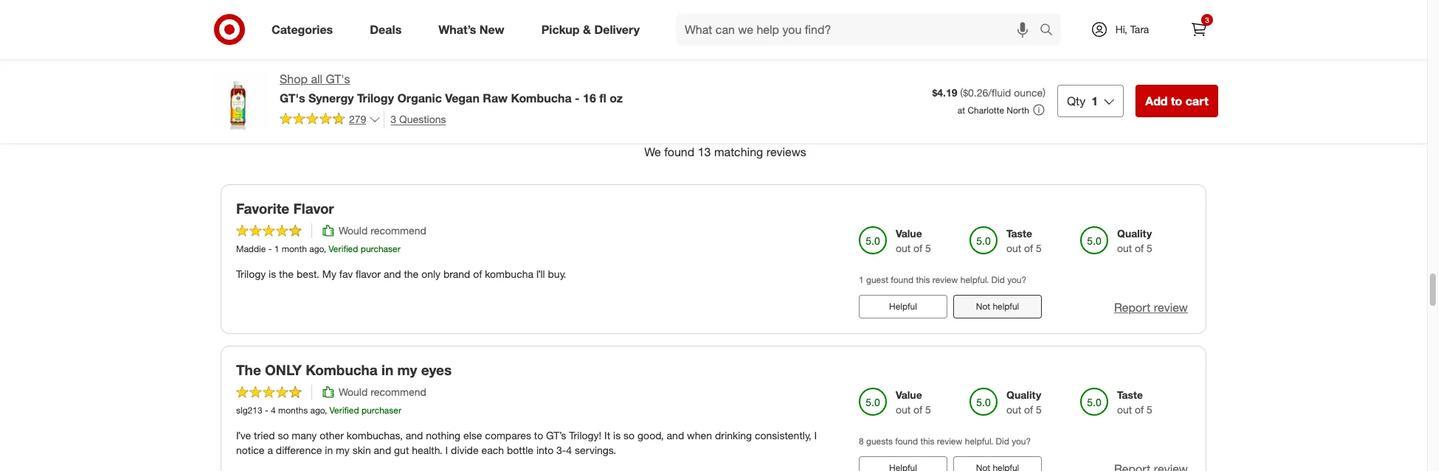 Task type: locate. For each thing, give the bounding box(es) containing it.
0 horizontal spatial kombucha
[[306, 362, 378, 379]]

quality out of 5
[[1117, 227, 1153, 254], [1007, 389, 1042, 416]]

0 vertical spatial 3
[[1205, 16, 1210, 24]]

taste out of 5
[[1007, 227, 1042, 254], [1117, 389, 1153, 416]]

2 value out of 5 from the top
[[896, 389, 931, 416]]

0 vertical spatial value out of 5
[[896, 227, 931, 254]]

servings.
[[575, 444, 616, 457]]

1 value from the top
[[896, 227, 922, 240]]

1 left guest
[[859, 274, 864, 285]]

shop all gt's gt's synergy trilogy organic vegan raw kombucha - 16 fl oz
[[280, 72, 623, 105]]

1 vertical spatial my
[[336, 444, 350, 457]]

1 would recommend from the top
[[339, 224, 427, 237]]

shop
[[280, 72, 308, 86]]

a inside i've tried so many other kombuchas, and nothing else compares to gt's trilogy! it is so good, and when drinking consistently, i notice a difference in my skin and gut health. i divide each bottle into 3-4 servings.
[[268, 444, 273, 457]]

verified up other on the left of the page
[[330, 405, 359, 416]]

health.
[[412, 444, 443, 457]]

0 vertical spatial to
[[1171, 94, 1183, 108]]

value up 8 guests found this review helpful. did you?
[[896, 389, 922, 401]]

did for the only kombucha in my eyes
[[996, 436, 1010, 447]]

north
[[1007, 105, 1030, 116]]

a down tried
[[268, 444, 273, 457]]

my inside i've tried so many other kombuchas, and nothing else compares to gt's trilogy! it is so good, and when drinking consistently, i notice a difference in my skin and gut health. i divide each bottle into 3-4 servings.
[[336, 444, 350, 457]]

would recommend
[[339, 224, 427, 237], [339, 386, 427, 398]]

recommend up trilogy is the best. my fav flavor and the only brand of kombucha i'll buy.
[[371, 224, 427, 237]]

0 horizontal spatial the
[[279, 268, 294, 280]]

ago right month
[[309, 243, 324, 254]]

oz
[[610, 91, 623, 105]]

to right the add at the right
[[1171, 94, 1183, 108]]

1 vertical spatial recommend
[[371, 386, 427, 398]]

1 vertical spatial did
[[996, 436, 1010, 447]]

1 vertical spatial 1
[[274, 243, 279, 254]]

1 vertical spatial -
[[268, 243, 272, 254]]

0 vertical spatial this
[[916, 274, 930, 285]]

3 link
[[1183, 13, 1216, 46]]

2 vertical spatial 4
[[566, 444, 572, 457]]

, for only
[[325, 405, 327, 416]]

1 value out of 5 from the top
[[896, 227, 931, 254]]

did
[[992, 274, 1005, 285], [996, 436, 1010, 447]]

1 vertical spatial i
[[445, 444, 448, 457]]

ago for only
[[310, 405, 325, 416]]

1 right the qty
[[1092, 94, 1098, 108]]

, up other on the left of the page
[[325, 405, 327, 416]]

found right guests
[[896, 436, 918, 447]]

kombucha
[[511, 91, 572, 105], [306, 362, 378, 379]]

ago for flavor
[[309, 243, 324, 254]]

0 vertical spatial value
[[896, 227, 922, 240]]

)
[[1043, 86, 1046, 99]]

1 horizontal spatial i
[[815, 429, 817, 442]]

trilogy up 279
[[357, 91, 394, 105]]

i've tried so many other kombuchas, and nothing else compares to gt's trilogy! it is so good, and when drinking consistently, i notice a difference in my skin and gut health. i divide each bottle into 3-4 servings.
[[236, 429, 817, 457]]

1 vertical spatial a
[[268, 444, 273, 457]]

verified right verified purchases option
[[1109, 86, 1149, 101]]

3 left questions
[[391, 113, 396, 125]]

categories
[[272, 22, 333, 37]]

would for only
[[339, 386, 368, 398]]

4 star button
[[568, 89, 615, 113]]

0 horizontal spatial is
[[269, 268, 276, 280]]

image of gt's synergy trilogy organic vegan raw kombucha - 16 fl oz image
[[209, 71, 268, 130]]

this for favorite flavor
[[916, 274, 930, 285]]

verified
[[1109, 86, 1149, 101], [329, 243, 358, 254], [330, 405, 359, 416]]

1 horizontal spatial the
[[404, 268, 419, 280]]

2 recommend from the top
[[371, 386, 427, 398]]

1 would from the top
[[339, 224, 368, 237]]

1 vertical spatial taste out of 5
[[1117, 389, 1153, 416]]

1 horizontal spatial kombucha
[[511, 91, 572, 105]]

-
[[575, 91, 580, 105], [268, 243, 272, 254], [265, 405, 268, 416]]

to inside i've tried so many other kombuchas, and nothing else compares to gt's trilogy! it is so good, and when drinking consistently, i notice a difference in my skin and gut health. i divide each bottle into 3-4 servings.
[[534, 429, 543, 442]]

add
[[1146, 94, 1168, 108]]

2 would from the top
[[339, 386, 368, 398]]

pickup
[[542, 22, 580, 37]]

review right guests
[[937, 436, 963, 447]]

purchases
[[1152, 86, 1207, 101]]

drinking
[[715, 429, 752, 442]]

taste
[[1007, 227, 1033, 240], [1117, 389, 1143, 401]]

1 vertical spatial purchaser
[[362, 405, 401, 416]]

found
[[664, 145, 695, 160], [891, 274, 914, 285], [896, 436, 918, 447]]

2 value from the top
[[896, 389, 922, 401]]

kombucha up slg213 - 4 months ago , verified purchaser
[[306, 362, 378, 379]]

categories link
[[259, 13, 352, 46]]

0 vertical spatial would recommend
[[339, 224, 427, 237]]

of
[[914, 242, 923, 254], [1025, 242, 1034, 254], [1135, 242, 1144, 254], [473, 268, 482, 280], [914, 403, 923, 416], [1025, 403, 1034, 416], [1135, 403, 1144, 416]]

is inside i've tried so many other kombuchas, and nothing else compares to gt's trilogy! it is so good, and when drinking consistently, i notice a difference in my skin and gut health. i divide each bottle into 3-4 servings.
[[613, 429, 621, 442]]

0 vertical spatial i
[[815, 429, 817, 442]]

1 vertical spatial would recommend
[[339, 386, 427, 398]]

slg213 - 4 months ago , verified purchaser
[[236, 405, 401, 416]]

0 vertical spatial in
[[382, 362, 394, 379]]

so left good,
[[624, 429, 635, 442]]

0 vertical spatial taste
[[1007, 227, 1033, 240]]

0 vertical spatial did
[[992, 274, 1005, 285]]

month
[[282, 243, 307, 254]]

0 horizontal spatial my
[[336, 444, 350, 457]]

1 horizontal spatial quality out of 5
[[1117, 227, 1153, 254]]

in
[[382, 362, 394, 379], [325, 444, 333, 457]]

to up into
[[534, 429, 543, 442]]

0 vertical spatial you?
[[1008, 274, 1027, 285]]

and right flavor
[[384, 268, 401, 280]]

value out of 5 for favorite flavor
[[896, 227, 931, 254]]

1 the from the left
[[279, 268, 294, 280]]

buy.
[[548, 268, 566, 280]]

in down other on the left of the page
[[325, 444, 333, 457]]

gt's
[[546, 429, 566, 442]]

gt's up synergy
[[326, 72, 350, 86]]

notice
[[236, 444, 265, 457]]

trilogy down the maddie
[[236, 268, 266, 280]]

0 vertical spatial helpful.
[[961, 274, 989, 285]]

5
[[926, 242, 931, 254], [1036, 242, 1042, 254], [1147, 242, 1153, 254], [926, 403, 931, 416], [1036, 403, 1042, 416], [1147, 403, 1153, 416]]

, up my
[[324, 243, 326, 254]]

recommend down eyes
[[371, 386, 427, 398]]

tried
[[254, 429, 275, 442]]

maddie
[[236, 243, 266, 254]]

, for flavor
[[324, 243, 326, 254]]

0 vertical spatial quality
[[1117, 227, 1152, 240]]

value out of 5
[[896, 227, 931, 254], [896, 389, 931, 416]]

you? for favorite flavor
[[1008, 274, 1027, 285]]

value out of 5 up 8 guests found this review helpful. did you?
[[896, 389, 931, 416]]

0 vertical spatial quality out of 5
[[1117, 227, 1153, 254]]

in left eyes
[[382, 362, 394, 379]]

value up 1 guest found this review helpful. did you? on the right of page
[[896, 227, 922, 240]]

1 vertical spatial to
[[534, 429, 543, 442]]

3 for 3 questions
[[391, 113, 396, 125]]

0 vertical spatial ago
[[309, 243, 324, 254]]

gt's down shop
[[280, 91, 305, 105]]

recommend for the only kombucha in my eyes
[[371, 386, 427, 398]]

this up helpful
[[916, 274, 930, 285]]

the left best.
[[279, 268, 294, 280]]

0 vertical spatial taste out of 5
[[1007, 227, 1042, 254]]

so right tried
[[278, 429, 289, 442]]

value for the only kombucha in my eyes
[[896, 389, 922, 401]]

helpful.
[[961, 274, 989, 285], [965, 436, 994, 447]]

4 down gt's
[[566, 444, 572, 457]]

found for favorite flavor
[[891, 274, 914, 285]]

0 vertical spatial -
[[575, 91, 580, 105]]

0 vertical spatial trilogy
[[357, 91, 394, 105]]

1 horizontal spatial my
[[397, 362, 417, 379]]

is
[[269, 268, 276, 280], [613, 429, 621, 442]]

0 vertical spatial would
[[339, 224, 368, 237]]

1 vertical spatial value
[[896, 389, 922, 401]]

when
[[687, 429, 712, 442]]

purchaser up kombuchas,
[[362, 405, 401, 416]]

1 vertical spatial quality out of 5
[[1007, 389, 1042, 416]]

a right write
[[708, 33, 713, 44]]

1 vertical spatial found
[[891, 274, 914, 285]]

0 vertical spatial recommend
[[371, 224, 427, 237]]

0 horizontal spatial trilogy
[[236, 268, 266, 280]]

purchaser up flavor
[[361, 243, 401, 254]]

0 vertical spatial ,
[[324, 243, 326, 254]]

0 vertical spatial is
[[269, 268, 276, 280]]

did for favorite flavor
[[992, 274, 1005, 285]]

1 vertical spatial ,
[[325, 405, 327, 416]]

1 horizontal spatial so
[[624, 429, 635, 442]]

&
[[583, 22, 591, 37]]

would recommend for favorite flavor
[[339, 224, 427, 237]]

the
[[279, 268, 294, 280], [404, 268, 419, 280]]

1 vertical spatial taste
[[1117, 389, 1143, 401]]

0 horizontal spatial 4
[[271, 405, 276, 416]]

$4.19 ( $0.26 /fluid ounce )
[[933, 86, 1046, 99]]

0 horizontal spatial 3
[[391, 113, 396, 125]]

search
[[1033, 23, 1069, 38]]

4 left months
[[271, 405, 276, 416]]

2 horizontal spatial 1
[[1092, 94, 1098, 108]]

deals link
[[357, 13, 420, 46]]

this right guests
[[921, 436, 935, 447]]

trilogy is the best. my fav flavor and the only brand of kombucha i'll buy.
[[236, 268, 566, 280]]

1
[[1092, 94, 1098, 108], [274, 243, 279, 254], [859, 274, 864, 285]]

2 vertical spatial -
[[265, 405, 268, 416]]

1 vertical spatial helpful.
[[965, 436, 994, 447]]

,
[[324, 243, 326, 254], [325, 405, 327, 416]]

this
[[916, 274, 930, 285], [921, 436, 935, 447]]

verified for flavor
[[329, 243, 358, 254]]

found left 13
[[664, 145, 695, 160]]

1 vertical spatial is
[[613, 429, 621, 442]]

is right it
[[613, 429, 621, 442]]

0 horizontal spatial a
[[268, 444, 273, 457]]

fl
[[600, 91, 607, 105]]

0 horizontal spatial to
[[534, 429, 543, 442]]

what's new
[[439, 22, 505, 37]]

nothing
[[426, 429, 461, 442]]

review inside button
[[1154, 300, 1188, 315]]

would recommend up kombuchas,
[[339, 386, 427, 398]]

verified up fav
[[329, 243, 358, 254]]

to
[[1171, 94, 1183, 108], [534, 429, 543, 442]]

0 horizontal spatial in
[[325, 444, 333, 457]]

0 vertical spatial purchaser
[[361, 243, 401, 254]]

matching
[[714, 145, 763, 160]]

1 vertical spatial in
[[325, 444, 333, 457]]

ago
[[309, 243, 324, 254], [310, 405, 325, 416]]

1 vertical spatial kombucha
[[306, 362, 378, 379]]

2 would recommend from the top
[[339, 386, 427, 398]]

review right write
[[716, 33, 743, 44]]

other
[[320, 429, 344, 442]]

value
[[896, 227, 922, 240], [896, 389, 922, 401]]

consistently,
[[755, 429, 812, 442]]

0 horizontal spatial gt's
[[280, 91, 305, 105]]

- right slg213
[[265, 405, 268, 416]]

found right guest
[[891, 274, 914, 285]]

1 vertical spatial quality
[[1007, 389, 1042, 401]]

kombucha left 4 star
[[511, 91, 572, 105]]

- right the maddie
[[268, 243, 272, 254]]

1 horizontal spatial taste out of 5
[[1117, 389, 1153, 416]]

1 vertical spatial value out of 5
[[896, 389, 931, 416]]

and down kombuchas,
[[374, 444, 391, 457]]

0 vertical spatial 4
[[574, 95, 579, 106]]

1 horizontal spatial taste
[[1117, 389, 1143, 401]]

found for the only kombucha in my eyes
[[896, 436, 918, 447]]

ago right months
[[310, 405, 325, 416]]

purchaser for the only kombucha in my eyes
[[362, 405, 401, 416]]

you?
[[1008, 274, 1027, 285], [1012, 436, 1031, 447]]

2 so from the left
[[624, 429, 635, 442]]

- left star
[[575, 91, 580, 105]]

0 horizontal spatial taste out of 5
[[1007, 227, 1042, 254]]

1 horizontal spatial a
[[708, 33, 713, 44]]

is left best.
[[269, 268, 276, 280]]

1 horizontal spatial is
[[613, 429, 621, 442]]

recommend
[[371, 224, 427, 237], [371, 386, 427, 398]]

4 inside button
[[574, 95, 579, 106]]

4 left star
[[574, 95, 579, 106]]

purchaser
[[361, 243, 401, 254], [362, 405, 401, 416]]

my down other on the left of the page
[[336, 444, 350, 457]]

many
[[292, 429, 317, 442]]

value out of 5 up 1 guest found this review helpful. did you? on the right of page
[[896, 227, 931, 254]]

1 horizontal spatial 3
[[1205, 16, 1210, 24]]

not helpful
[[976, 301, 1020, 312]]

1 horizontal spatial 4
[[566, 444, 572, 457]]

trilogy inside shop all gt's gt's synergy trilogy organic vegan raw kombucha - 16 fl oz
[[357, 91, 394, 105]]

value for favorite flavor
[[896, 227, 922, 240]]

1 vertical spatial would
[[339, 386, 368, 398]]

1 vertical spatial verified
[[329, 243, 358, 254]]

1 horizontal spatial trilogy
[[357, 91, 394, 105]]

3 right tara
[[1205, 16, 1210, 24]]

1 horizontal spatial quality
[[1117, 227, 1152, 240]]

1 horizontal spatial 1
[[859, 274, 864, 285]]

1 left month
[[274, 243, 279, 254]]

would up maddie - 1 month ago , verified purchaser on the bottom left of page
[[339, 224, 368, 237]]

1 horizontal spatial to
[[1171, 94, 1183, 108]]

0 horizontal spatial so
[[278, 429, 289, 442]]

would recommend up flavor
[[339, 224, 427, 237]]

- for flavor
[[268, 243, 272, 254]]

Verified purchases checkbox
[[1088, 87, 1103, 102]]

not
[[976, 301, 991, 312]]

flavor
[[356, 268, 381, 280]]

i down nothing
[[445, 444, 448, 457]]

months
[[278, 405, 308, 416]]

1 recommend from the top
[[371, 224, 427, 237]]

0 vertical spatial kombucha
[[511, 91, 572, 105]]

2 vertical spatial found
[[896, 436, 918, 447]]

my left eyes
[[397, 362, 417, 379]]

i
[[815, 429, 817, 442], [445, 444, 448, 457]]

review right "report"
[[1154, 300, 1188, 315]]

0 vertical spatial a
[[708, 33, 713, 44]]

would down the only kombucha in my eyes
[[339, 386, 368, 398]]

helpful
[[993, 301, 1020, 312]]

1 vertical spatial 3
[[391, 113, 396, 125]]

i right consistently,
[[815, 429, 817, 442]]

4 inside i've tried so many other kombuchas, and nothing else compares to gt's trilogy! it is so good, and when drinking consistently, i notice a difference in my skin and gut health. i divide each bottle into 3-4 servings.
[[566, 444, 572, 457]]

the left only
[[404, 268, 419, 280]]

verified purchases
[[1109, 86, 1207, 101]]

1 vertical spatial you?
[[1012, 436, 1031, 447]]

0 vertical spatial gt's
[[326, 72, 350, 86]]



Task type: vqa. For each thing, say whether or not it's contained in the screenshot.
The Join
no



Task type: describe. For each thing, give the bounding box(es) containing it.
report review button
[[1114, 300, 1188, 316]]

8 guests found this review helpful. did you?
[[859, 436, 1031, 447]]

8
[[859, 436, 864, 447]]

vegan
[[445, 91, 480, 105]]

this for the only kombucha in my eyes
[[921, 436, 935, 447]]

i'll
[[536, 268, 545, 280]]

1 so from the left
[[278, 429, 289, 442]]

eyes
[[421, 362, 452, 379]]

ounce
[[1014, 86, 1043, 99]]

hi,
[[1116, 23, 1128, 35]]

organic
[[397, 91, 442, 105]]

0 vertical spatial found
[[664, 145, 695, 160]]

2 the from the left
[[404, 268, 419, 280]]

guests
[[867, 436, 893, 447]]

my
[[322, 268, 337, 280]]

$4.19
[[933, 86, 958, 99]]

favorite flavor
[[236, 200, 334, 217]]

flavor
[[293, 200, 334, 217]]

each
[[482, 444, 504, 457]]

brand
[[444, 268, 470, 280]]

recommend for favorite flavor
[[371, 224, 427, 237]]

- inside shop all gt's gt's synergy trilogy organic vegan raw kombucha - 16 fl oz
[[575, 91, 580, 105]]

you? for the only kombucha in my eyes
[[1012, 436, 1031, 447]]

(
[[961, 86, 963, 99]]

only
[[265, 362, 302, 379]]

star
[[582, 95, 597, 106]]

delivery
[[594, 22, 640, 37]]

good,
[[638, 429, 664, 442]]

difference
[[276, 444, 322, 457]]

at
[[958, 105, 966, 116]]

we
[[645, 145, 661, 160]]

in inside i've tried so many other kombuchas, and nothing else compares to gt's trilogy! it is so good, and when drinking consistently, i notice a difference in my skin and gut health. i divide each bottle into 3-4 servings.
[[325, 444, 333, 457]]

hi, tara
[[1116, 23, 1150, 35]]

What can we help you find? suggestions appear below search field
[[676, 13, 1044, 46]]

0 horizontal spatial 1
[[274, 243, 279, 254]]

0 vertical spatial my
[[397, 362, 417, 379]]

not helpful button
[[954, 295, 1042, 319]]

trilogy!
[[569, 429, 602, 442]]

and left when
[[667, 429, 684, 442]]

16
[[583, 91, 596, 105]]

1 vertical spatial gt's
[[280, 91, 305, 105]]

3 for 3
[[1205, 16, 1210, 24]]

verified for only
[[330, 405, 359, 416]]

3 questions link
[[384, 111, 446, 128]]

only
[[422, 268, 441, 280]]

13
[[698, 145, 711, 160]]

0 horizontal spatial i
[[445, 444, 448, 457]]

pickup & delivery link
[[529, 13, 658, 46]]

raw
[[483, 91, 508, 105]]

would recommend for the only kombucha in my eyes
[[339, 386, 427, 398]]

the only kombucha in my eyes
[[236, 362, 452, 379]]

helpful. for favorite flavor
[[961, 274, 989, 285]]

deals
[[370, 22, 402, 37]]

0 horizontal spatial quality
[[1007, 389, 1042, 401]]

$0.26
[[963, 86, 989, 99]]

we found 13 matching reviews
[[645, 145, 807, 160]]

purchaser for favorite flavor
[[361, 243, 401, 254]]

guest
[[867, 274, 889, 285]]

add to cart
[[1146, 94, 1209, 108]]

slg213
[[236, 405, 262, 416]]

at charlotte north
[[958, 105, 1030, 116]]

3 questions
[[391, 113, 446, 125]]

0 vertical spatial 1
[[1092, 94, 1098, 108]]

into
[[537, 444, 554, 457]]

else
[[464, 429, 482, 442]]

write a review button
[[677, 27, 750, 51]]

search button
[[1033, 13, 1069, 49]]

279
[[349, 113, 366, 126]]

/fluid
[[989, 86, 1012, 99]]

3-
[[557, 444, 566, 457]]

add to cart button
[[1136, 85, 1219, 117]]

1 vertical spatial trilogy
[[236, 268, 266, 280]]

fav
[[339, 268, 353, 280]]

cart
[[1186, 94, 1209, 108]]

best.
[[297, 268, 320, 280]]

279 link
[[280, 111, 381, 129]]

divide
[[451, 444, 479, 457]]

review up the helpful button
[[933, 274, 958, 285]]

would for flavor
[[339, 224, 368, 237]]

- for only
[[265, 405, 268, 416]]

value out of 5 for the only kombucha in my eyes
[[896, 389, 931, 416]]

kombucha inside shop all gt's gt's synergy trilogy organic vegan raw kombucha - 16 fl oz
[[511, 91, 572, 105]]

0 horizontal spatial taste
[[1007, 227, 1033, 240]]

skin
[[353, 444, 371, 457]]

kombuchas,
[[347, 429, 403, 442]]

helpful. for the only kombucha in my eyes
[[965, 436, 994, 447]]

0 horizontal spatial quality out of 5
[[1007, 389, 1042, 416]]

kombucha
[[485, 268, 534, 280]]

write
[[684, 33, 706, 44]]

report
[[1114, 300, 1151, 315]]

qty
[[1067, 94, 1086, 108]]

favorite
[[236, 200, 290, 217]]

compares
[[485, 429, 531, 442]]

questions
[[399, 113, 446, 125]]

2 vertical spatial 1
[[859, 274, 864, 285]]

1 horizontal spatial in
[[382, 362, 394, 379]]

to inside button
[[1171, 94, 1183, 108]]

1 horizontal spatial gt's
[[326, 72, 350, 86]]

0 vertical spatial verified
[[1109, 86, 1149, 101]]

reviews
[[767, 145, 807, 160]]

what's
[[439, 22, 476, 37]]

and up gut
[[406, 429, 423, 442]]

helpful
[[890, 301, 917, 312]]

new
[[480, 22, 505, 37]]

it
[[605, 429, 611, 442]]

what's new link
[[426, 13, 523, 46]]

a inside write a review "button"
[[708, 33, 713, 44]]

4 star
[[574, 95, 597, 106]]

1 vertical spatial 4
[[271, 405, 276, 416]]

review inside "button"
[[716, 33, 743, 44]]

qty 1
[[1067, 94, 1098, 108]]

1 guest found this review helpful. did you?
[[859, 274, 1027, 285]]



